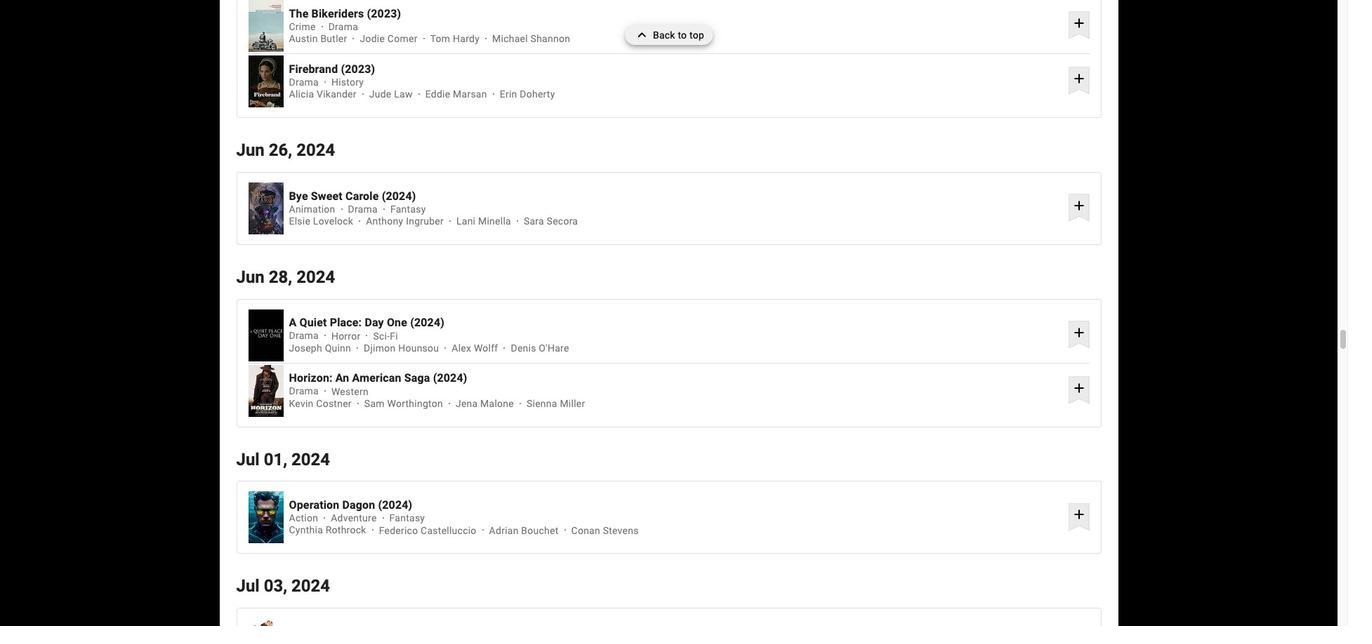 Task type: locate. For each thing, give the bounding box(es) containing it.
jul for jul 01, 2024
[[236, 450, 260, 470]]

3 add image from the top
[[1071, 507, 1088, 524]]

erin
[[500, 89, 517, 100]]

add image for (2024)
[[1071, 507, 1088, 524]]

rothrock
[[326, 525, 366, 537]]

djimon
[[364, 343, 396, 354]]

sienna
[[527, 398, 558, 410]]

eddie marsan
[[426, 89, 487, 100]]

2024 right 01,
[[292, 450, 330, 470]]

anthony ingruber
[[366, 216, 444, 227]]

2 add image from the top
[[1071, 197, 1088, 214]]

operation dagon (2024)
[[289, 499, 413, 512]]

fantasy up anthony ingruber
[[391, 204, 426, 215]]

(2023) up history
[[341, 62, 375, 76]]

group left action
[[248, 492, 283, 544]]

2 add image from the top
[[1071, 324, 1088, 341]]

operation dagon (2024) button
[[289, 499, 1064, 512]]

a
[[289, 316, 297, 330]]

the bikeriders (2023)
[[289, 7, 401, 20]]

fantasy
[[391, 204, 426, 215], [390, 513, 425, 524]]

malone
[[481, 398, 514, 410]]

1 vertical spatial jun
[[236, 268, 265, 287]]

(2024) up federico
[[378, 499, 413, 512]]

lani minella
[[457, 216, 511, 227]]

2024 for jun 28, 2024
[[297, 268, 335, 287]]

0 vertical spatial jul
[[236, 450, 260, 470]]

2024 right 28,
[[297, 268, 335, 287]]

fi
[[390, 331, 398, 342]]

the bikeriders (2023) image
[[248, 0, 283, 52]]

drama up kevin
[[289, 386, 319, 397]]

4 group from the top
[[248, 310, 283, 362]]

(2023)
[[367, 7, 401, 20], [341, 62, 375, 76]]

operation
[[289, 499, 340, 512]]

group left bye
[[248, 183, 283, 235]]

firebrand (2023) image
[[248, 56, 283, 108]]

sam
[[364, 398, 385, 410]]

tom hardy
[[430, 33, 480, 45]]

2 vertical spatial add image
[[1071, 380, 1088, 397]]

(2024) up anthony ingruber
[[382, 189, 416, 203]]

03,
[[264, 577, 287, 597]]

5 group from the top
[[248, 365, 283, 417]]

add image
[[1071, 15, 1088, 32], [1071, 197, 1088, 214], [1071, 380, 1088, 397]]

jun left 28,
[[236, 268, 265, 287]]

sara
[[524, 216, 544, 227]]

secora
[[547, 216, 578, 227]]

minella
[[478, 216, 511, 227]]

add image for place:
[[1071, 324, 1088, 341]]

michael shannon
[[492, 33, 571, 45]]

1 jun from the top
[[236, 141, 265, 160]]

6 group from the top
[[248, 492, 283, 544]]

joseph
[[289, 343, 322, 354]]

26,
[[269, 141, 292, 160]]

0 vertical spatial (2023)
[[367, 7, 401, 20]]

jul left 03, at the left bottom
[[236, 577, 260, 597]]

(2024)
[[382, 189, 416, 203], [410, 316, 445, 330], [433, 372, 468, 385], [378, 499, 413, 512]]

bouchet
[[522, 525, 559, 537]]

jude
[[369, 89, 392, 100]]

bye sweet carole (2024)
[[289, 189, 416, 203]]

group for operation
[[248, 492, 283, 544]]

operation dagon (2024) image
[[248, 492, 283, 544]]

drama up joseph
[[289, 331, 319, 342]]

quinn
[[325, 343, 351, 354]]

0 vertical spatial add image
[[1071, 70, 1088, 87]]

an
[[336, 372, 349, 385]]

group left alicia in the left of the page
[[248, 56, 283, 108]]

add image
[[1071, 70, 1088, 87], [1071, 324, 1088, 341], [1071, 507, 1088, 524]]

group
[[248, 0, 283, 52], [248, 56, 283, 108], [248, 183, 283, 235], [248, 310, 283, 362], [248, 365, 283, 417], [248, 492, 283, 544], [248, 619, 283, 627]]

0 vertical spatial jun
[[236, 141, 265, 160]]

back to top button
[[625, 25, 713, 45]]

djimon hounsou
[[364, 343, 439, 354]]

3 group from the top
[[248, 183, 283, 235]]

jun left the 26, on the left of page
[[236, 141, 265, 160]]

jul for jul 03, 2024
[[236, 577, 260, 597]]

sweet
[[311, 189, 343, 203]]

ingruber
[[406, 216, 444, 227]]

2 group from the top
[[248, 56, 283, 108]]

drama for quiet
[[289, 331, 319, 342]]

1 vertical spatial fantasy
[[390, 513, 425, 524]]

(2023) up jodie comer
[[367, 7, 401, 20]]

jodie comer
[[360, 33, 418, 45]]

1 jul from the top
[[236, 450, 260, 470]]

action
[[289, 513, 318, 524]]

costner
[[316, 398, 352, 410]]

bye
[[289, 189, 308, 203]]

group down 03, at the left bottom
[[248, 619, 283, 627]]

jul 01, 2024
[[236, 450, 330, 470]]

group left kevin
[[248, 365, 283, 417]]

vikander
[[317, 89, 357, 100]]

worthington
[[387, 398, 443, 410]]

stevens
[[603, 525, 639, 537]]

2 jun from the top
[[236, 268, 265, 287]]

to
[[678, 30, 687, 41]]

fantasy up federico
[[390, 513, 425, 524]]

3 add image from the top
[[1071, 380, 1088, 397]]

alicia
[[289, 89, 314, 100]]

kevin costner
[[289, 398, 352, 410]]

2024
[[297, 141, 335, 160], [297, 268, 335, 287], [292, 450, 330, 470], [292, 577, 330, 597]]

2 vertical spatial add image
[[1071, 507, 1088, 524]]

2024 right the 26, on the left of page
[[297, 141, 335, 160]]

sienna miller
[[527, 398, 586, 410]]

drama up alicia in the left of the page
[[289, 77, 319, 88]]

michael
[[492, 33, 528, 45]]

(2024) up hounsou
[[410, 316, 445, 330]]

bye sweet carole (2024) button
[[289, 189, 1064, 203]]

jun 26, 2024
[[236, 141, 335, 160]]

1 vertical spatial add image
[[1071, 197, 1088, 214]]

federico castelluccio
[[379, 525, 477, 537]]

group left a
[[248, 310, 283, 362]]

1 vertical spatial jul
[[236, 577, 260, 597]]

firebrand
[[289, 62, 338, 76]]

sara secora
[[524, 216, 578, 227]]

jul left 01,
[[236, 450, 260, 470]]

1 group from the top
[[248, 0, 283, 52]]

1 vertical spatial add image
[[1071, 324, 1088, 341]]

0 vertical spatial fantasy
[[391, 204, 426, 215]]

fantasy for jul 01, 2024
[[390, 513, 425, 524]]

2024 right 03, at the left bottom
[[292, 577, 330, 597]]

group for horizon:
[[248, 365, 283, 417]]

the bikeriders (2023) button
[[289, 7, 1064, 20]]

0 vertical spatial add image
[[1071, 15, 1088, 32]]

2 jul from the top
[[236, 577, 260, 597]]

hounsou
[[398, 343, 439, 354]]

quiet
[[300, 316, 327, 330]]

bye sweet carole (2024) image
[[248, 183, 283, 235]]

drama for an
[[289, 386, 319, 397]]

1 add image from the top
[[1071, 70, 1088, 87]]

the
[[289, 7, 309, 20]]

tom
[[430, 33, 451, 45]]

group left "the" in the top left of the page
[[248, 0, 283, 52]]

jude law
[[369, 89, 413, 100]]

group for a
[[248, 310, 283, 362]]



Task type: describe. For each thing, give the bounding box(es) containing it.
austin
[[289, 33, 318, 45]]

back
[[653, 30, 676, 41]]

day
[[365, 316, 384, 330]]

adrian bouchet
[[489, 525, 559, 537]]

conan
[[572, 525, 601, 537]]

austin butler
[[289, 33, 347, 45]]

1 vertical spatial (2023)
[[341, 62, 375, 76]]

alex wolff
[[452, 343, 498, 354]]

elsie lovelock
[[289, 216, 354, 227]]

marsan
[[453, 89, 487, 100]]

kevin costner in horizon: an american saga (2024) image
[[248, 365, 283, 417]]

one
[[387, 316, 407, 330]]

drama for (2023)
[[289, 77, 319, 88]]

place:
[[330, 316, 362, 330]]

dagon
[[342, 499, 375, 512]]

eddie
[[426, 89, 451, 100]]

adrian
[[489, 525, 519, 537]]

steve carell, steve coogan, miranda cosgrove, and pierre coffin in despicable me 4 (2024) image
[[248, 619, 283, 627]]

group for the
[[248, 0, 283, 52]]

drama down the bikeriders (2023)
[[329, 21, 358, 32]]

2024 for jun 26, 2024
[[297, 141, 335, 160]]

comer
[[388, 33, 418, 45]]

crime
[[289, 21, 316, 32]]

7 group from the top
[[248, 619, 283, 627]]

anthony
[[366, 216, 404, 227]]

1 add image from the top
[[1071, 15, 1088, 32]]

add image for saga
[[1071, 380, 1088, 397]]

erin doherty
[[500, 89, 555, 100]]

jena
[[456, 398, 478, 410]]

denis o'hare
[[511, 343, 569, 354]]

horizon: an american saga (2024)
[[289, 372, 468, 385]]

miller
[[560, 398, 586, 410]]

horror
[[332, 331, 361, 342]]

alex
[[452, 343, 472, 354]]

jena malone
[[456, 398, 514, 410]]

group for bye
[[248, 183, 283, 235]]

back to top
[[653, 30, 705, 41]]

a quiet place: day one (2024)
[[289, 316, 445, 330]]

2024 for jul 03, 2024
[[292, 577, 330, 597]]

sci-
[[373, 331, 390, 342]]

law
[[394, 89, 413, 100]]

jun 28, 2024
[[236, 268, 335, 287]]

alicia vikander
[[289, 89, 357, 100]]

sci-fi
[[373, 331, 398, 342]]

expand less image
[[634, 25, 653, 45]]

american
[[352, 372, 402, 385]]

cynthia
[[289, 525, 323, 537]]

bikeriders
[[312, 7, 364, 20]]

conan stevens
[[572, 525, 639, 537]]

elsie
[[289, 216, 311, 227]]

butler
[[321, 33, 347, 45]]

cynthia rothrock
[[289, 525, 366, 537]]

firebrand (2023)
[[289, 62, 375, 76]]

history
[[332, 77, 364, 88]]

jul 03, 2024
[[236, 577, 330, 597]]

jodie
[[360, 33, 385, 45]]

wolff
[[474, 343, 498, 354]]

a quiet place: day one (2024) button
[[289, 316, 1064, 330]]

2024 for jul 01, 2024
[[292, 450, 330, 470]]

fantasy for jun 26, 2024
[[391, 204, 426, 215]]

doherty
[[520, 89, 555, 100]]

saga
[[404, 372, 430, 385]]

sam worthington
[[364, 398, 443, 410]]

denis
[[511, 343, 536, 354]]

add image for (2024)
[[1071, 197, 1088, 214]]

shannon
[[531, 33, 571, 45]]

lani
[[457, 216, 476, 227]]

firebrand (2023) button
[[289, 62, 1064, 76]]

(2024) up jena
[[433, 372, 468, 385]]

jun for jun 28, 2024
[[236, 268, 265, 287]]

adventure
[[331, 513, 377, 524]]

o'hare
[[539, 343, 569, 354]]

drama down 'carole'
[[348, 204, 378, 215]]

a quiet place: day one (2024) image
[[248, 310, 283, 362]]

top
[[690, 30, 705, 41]]

horizon: an american saga (2024) button
[[289, 372, 1064, 385]]

kevin
[[289, 398, 314, 410]]

carole
[[346, 189, 379, 203]]

federico
[[379, 525, 418, 537]]

28,
[[269, 268, 292, 287]]

jun for jun 26, 2024
[[236, 141, 265, 160]]

animation
[[289, 204, 336, 215]]

horizon:
[[289, 372, 333, 385]]

01,
[[264, 450, 287, 470]]

group for firebrand
[[248, 56, 283, 108]]



Task type: vqa. For each thing, say whether or not it's contained in the screenshot.
add icon to the bottom
no



